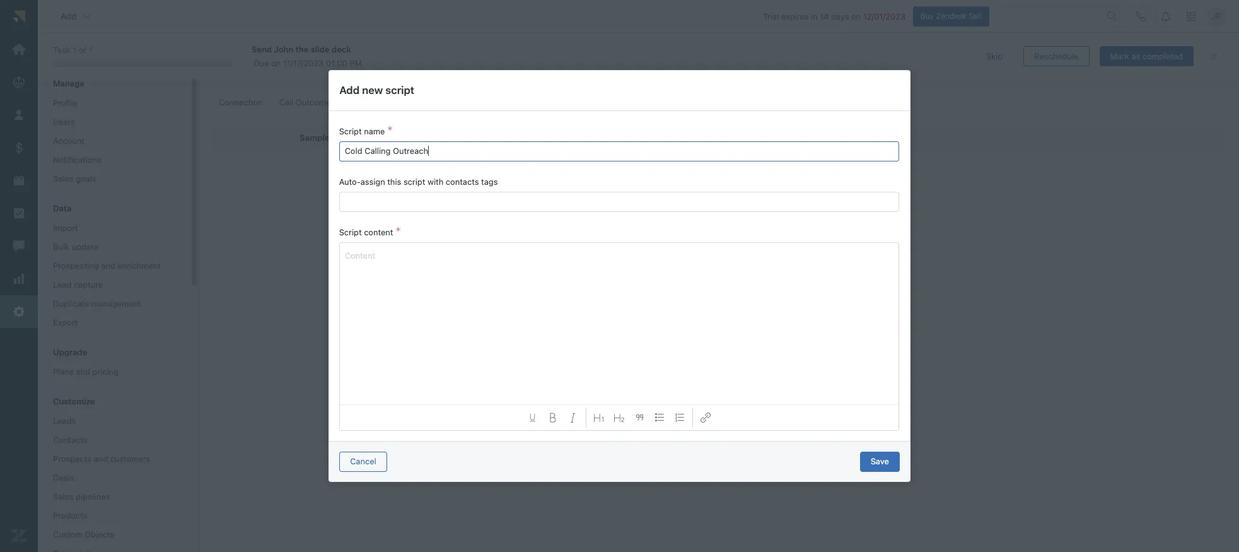 Task type: locate. For each thing, give the bounding box(es) containing it.
0 horizontal spatial voice
[[211, 47, 248, 64]]

and for customers
[[94, 454, 108, 464]]

customers
[[110, 454, 150, 464]]

2 sales from the top
[[53, 492, 74, 502]]

plans and pricing
[[53, 367, 119, 377]]

customize
[[53, 396, 95, 406]]

account link
[[48, 132, 179, 149]]

script right this at the top left of the page
[[404, 177, 426, 187]]

leads link
[[48, 413, 179, 429]]

voice right using
[[462, 68, 483, 78]]

asterisk image
[[396, 227, 401, 237]]

2 horizontal spatial add
[[399, 156, 414, 166]]

from
[[352, 68, 370, 78]]

on right days
[[852, 11, 861, 21]]

None field
[[71, 47, 171, 59], [343, 192, 897, 211], [71, 47, 171, 59], [343, 192, 897, 211]]

management
[[91, 298, 141, 309]]

call left outcomes
[[279, 97, 294, 107]]

asterisk image
[[388, 126, 393, 136]]

2 vertical spatial script
[[404, 177, 426, 187]]

learn
[[391, 68, 412, 78]]

1
[[73, 45, 76, 55], [89, 45, 92, 55]]

content
[[345, 250, 376, 261]]

auto-
[[340, 177, 361, 187]]

1 horizontal spatial contacts
[[446, 177, 480, 187]]

heading1 image
[[595, 413, 605, 423]]

call left your
[[211, 68, 226, 78]]

script right "call"
[[432, 156, 453, 166]]

sell
[[969, 11, 982, 21]]

pm
[[350, 58, 362, 68]]

1 horizontal spatial 1
[[89, 45, 92, 55]]

custom objects
[[53, 529, 114, 539]]

0 horizontal spatial on
[[271, 58, 281, 68]]

your
[[228, 68, 245, 78]]

call right sample
[[332, 133, 347, 143]]

0 horizontal spatial 1
[[73, 45, 76, 55]]

voice up your
[[211, 47, 248, 64]]

save
[[871, 456, 890, 466]]

contacts right with
[[446, 177, 480, 187]]

1 vertical spatial voice
[[462, 68, 483, 78]]

and
[[251, 47, 276, 64], [270, 68, 284, 78], [101, 261, 115, 271], [76, 367, 90, 377], [94, 454, 108, 464]]

script for name
[[340, 126, 362, 136]]

None text field
[[346, 248, 895, 261]]

cancel
[[350, 456, 377, 466]]

script left name
[[340, 126, 362, 136]]

pricing
[[92, 367, 119, 377]]

script left asterisk image
[[349, 133, 373, 143]]

skip button
[[976, 46, 1014, 66]]

1 left of
[[73, 45, 76, 55]]

sales
[[53, 174, 74, 184], [53, 492, 74, 502]]

bulk update link
[[48, 238, 179, 255]]

1 1 from the left
[[73, 45, 76, 55]]

0 vertical spatial sales
[[53, 174, 74, 184]]

of
[[79, 45, 86, 55]]

add for add new script
[[340, 84, 360, 96]]

sales pipelines
[[53, 492, 110, 502]]

0 vertical spatial script
[[386, 84, 415, 96]]

1 horizontal spatial voice
[[462, 68, 483, 78]]

and right plans
[[76, 367, 90, 377]]

auto-assign this script with contacts tags
[[340, 177, 498, 187]]

profile link
[[48, 95, 179, 111]]

0 vertical spatial contacts
[[286, 68, 319, 78]]

contacts down the 11/17/2023
[[286, 68, 319, 78]]

and down contacts link
[[94, 454, 108, 464]]

add left "call"
[[399, 156, 414, 166]]

11/17/2023
[[283, 58, 324, 68]]

export
[[53, 317, 78, 327]]

connection
[[219, 97, 263, 107]]

voice
[[211, 47, 248, 64], [462, 68, 483, 78]]

contacts
[[286, 68, 319, 78], [446, 177, 480, 187]]

duplicate
[[53, 298, 89, 309]]

outcomes
[[296, 97, 335, 107]]

profile
[[53, 98, 77, 108]]

task 1 of 1
[[53, 45, 92, 55]]

mark
[[1111, 51, 1130, 61]]

script down learn
[[386, 84, 415, 96]]

1 right of
[[89, 45, 92, 55]]

add left chevron down image at the left top of the page
[[61, 10, 77, 21]]

script name
[[340, 126, 385, 136]]

name
[[364, 126, 385, 136]]

12/01/2023
[[864, 11, 906, 21]]

1 sales from the top
[[53, 174, 74, 184]]

2 vertical spatial add
[[399, 156, 414, 166]]

sample
[[300, 133, 330, 143]]

mark as completed button
[[1100, 46, 1194, 66]]

notifications link
[[48, 151, 179, 168]]

1 vertical spatial add
[[340, 84, 360, 96]]

sell.
[[372, 68, 389, 78]]

0 vertical spatial add
[[61, 10, 77, 21]]

call inside voice and text call your leads and contacts directly from sell. learn about using voice .
[[211, 68, 226, 78]]

jp button
[[1207, 6, 1227, 26]]

script up the content
[[340, 227, 362, 237]]

0 vertical spatial call
[[211, 68, 226, 78]]

and up leads
[[251, 47, 276, 64]]

add inside button
[[61, 10, 77, 21]]

users
[[53, 117, 75, 127]]

underline image
[[529, 414, 538, 422]]

upgrade
[[53, 347, 87, 357]]

add call script button
[[373, 151, 464, 172]]

this
[[388, 177, 402, 187]]

1 vertical spatial on
[[271, 58, 281, 68]]

prospects and customers
[[53, 454, 150, 464]]

edit
[[404, 134, 417, 142]]

using
[[439, 68, 460, 78]]

call outcomes
[[279, 97, 335, 107]]

0 horizontal spatial contacts
[[286, 68, 319, 78]]

sales for sales pipelines
[[53, 492, 74, 502]]

add up the "scripts"
[[340, 84, 360, 96]]

add for add call script
[[399, 156, 414, 166]]

1 vertical spatial call
[[279, 97, 294, 107]]

content
[[364, 227, 394, 237]]

and down the bulk update link
[[101, 261, 115, 271]]

1 horizontal spatial on
[[852, 11, 861, 21]]

john
[[274, 44, 294, 54]]

add inside button
[[399, 156, 414, 166]]

1 vertical spatial sales
[[53, 492, 74, 502]]

account
[[53, 136, 85, 146]]

on right due
[[271, 58, 281, 68]]

cancel image
[[1210, 51, 1220, 61]]

text
[[279, 47, 306, 64]]

1 horizontal spatial add
[[340, 84, 360, 96]]

2 vertical spatial call
[[332, 133, 347, 143]]

on
[[852, 11, 861, 21], [271, 58, 281, 68]]

0 horizontal spatial add
[[61, 10, 77, 21]]

buy
[[921, 11, 934, 21]]

0 horizontal spatial call
[[211, 68, 226, 78]]

script inside button
[[432, 156, 453, 166]]

0 vertical spatial on
[[852, 11, 861, 21]]

sales left goals
[[53, 174, 74, 184]]

bold image
[[549, 413, 559, 423]]

and inside "link"
[[76, 367, 90, 377]]

in
[[811, 11, 818, 21]]

tags
[[482, 177, 498, 187]]

call
[[211, 68, 226, 78], [279, 97, 294, 107], [332, 133, 347, 143]]

leads
[[247, 68, 267, 78]]

and right leads
[[270, 68, 284, 78]]

quote image
[[635, 413, 645, 423]]

and for text
[[251, 47, 276, 64]]

prospecting and enrichment link
[[48, 257, 179, 274]]

objects
[[85, 529, 114, 539]]

1 vertical spatial script
[[432, 156, 453, 166]]

prospects and customers link
[[48, 450, 179, 467]]

bell image
[[1162, 11, 1172, 21]]

script for add new script
[[386, 84, 415, 96]]

trash image
[[435, 134, 442, 141]]

sales down deals
[[53, 492, 74, 502]]

script
[[386, 84, 415, 96], [432, 156, 453, 166], [404, 177, 426, 187]]

zendesk
[[937, 11, 967, 21]]



Task type: describe. For each thing, give the bounding box(es) containing it.
connection link
[[211, 92, 270, 114]]

contacts inside voice and text call your leads and contacts directly from sell. learn about using voice .
[[286, 68, 319, 78]]

link image
[[701, 413, 711, 423]]

leads
[[53, 416, 76, 426]]

enrichment
[[118, 261, 161, 271]]

script content
[[340, 227, 394, 237]]

deals
[[53, 473, 74, 483]]

duplicate management link
[[48, 295, 179, 312]]

slide
[[311, 44, 330, 54]]

skip
[[987, 51, 1003, 61]]

assign
[[361, 177, 386, 187]]

manage
[[53, 78, 85, 88]]

update
[[72, 242, 98, 252]]

the
[[296, 44, 309, 54]]

notifications
[[53, 155, 101, 165]]

italic image
[[569, 413, 579, 423]]

send john the slide deck due on 11/17/2023 01:00 pm
[[252, 44, 362, 68]]

save button
[[860, 451, 900, 472]]

expires
[[782, 11, 809, 21]]

list number image
[[675, 413, 686, 423]]

01:00
[[326, 58, 348, 68]]

lead capture
[[53, 280, 103, 290]]

chevron down image
[[82, 11, 92, 21]]

days
[[832, 11, 850, 21]]

sales pipelines link
[[48, 488, 179, 505]]

new
[[362, 84, 383, 96]]

plans and pricing link
[[48, 363, 179, 380]]

2 horizontal spatial call
[[332, 133, 347, 143]]

trial
[[763, 11, 779, 21]]

sales goals link
[[48, 170, 179, 187]]

pipelines
[[76, 492, 110, 502]]

trial expires in 14 days on 12/01/2023
[[763, 11, 906, 21]]

cancel button
[[340, 451, 387, 472]]

call outcomes link
[[272, 92, 343, 114]]

deck
[[332, 44, 351, 54]]

on inside send john the slide deck due on 11/17/2023 01:00 pm
[[271, 58, 281, 68]]

products
[[53, 510, 87, 521]]

import
[[53, 223, 78, 233]]

.
[[483, 68, 485, 78]]

search image
[[1108, 11, 1118, 21]]

script for add call script
[[432, 156, 453, 166]]

contacts
[[53, 435, 87, 445]]

contacts link
[[48, 432, 179, 448]]

and for enrichment
[[101, 261, 115, 271]]

deals link
[[48, 469, 179, 486]]

calls image
[[1136, 11, 1146, 21]]

custom
[[53, 529, 83, 539]]

14
[[820, 11, 829, 21]]

due
[[254, 58, 269, 68]]

products link
[[48, 507, 179, 524]]

plans
[[53, 367, 74, 377]]

add for add
[[61, 10, 77, 21]]

edit button
[[393, 130, 427, 145]]

reschedule
[[1035, 51, 1079, 61]]

sales goals
[[53, 174, 96, 184]]

sample call script
[[300, 133, 373, 143]]

heading2 image
[[615, 413, 625, 423]]

custom objects link
[[48, 526, 179, 543]]

buy zendesk sell
[[921, 11, 982, 21]]

lead
[[53, 280, 72, 290]]

script for content
[[340, 227, 362, 237]]

export link
[[48, 314, 179, 331]]

add button
[[50, 4, 102, 29]]

bulk
[[53, 242, 70, 252]]

sales for sales goals
[[53, 174, 74, 184]]

buy zendesk sell button
[[913, 6, 990, 26]]

prospecting and enrichment
[[53, 261, 161, 271]]

0 vertical spatial voice
[[211, 47, 248, 64]]

1 horizontal spatial call
[[279, 97, 294, 107]]

voice and text call your leads and contacts directly from sell. learn about using voice .
[[211, 47, 485, 78]]

duplicate management
[[53, 298, 141, 309]]

lead capture link
[[48, 276, 179, 293]]

add image
[[384, 157, 394, 167]]

goals
[[76, 174, 96, 184]]

about
[[415, 68, 437, 78]]

prospects
[[53, 454, 91, 464]]

bulk update
[[53, 242, 98, 252]]

2 1 from the left
[[89, 45, 92, 55]]

reschedule button
[[1024, 46, 1090, 66]]

data
[[53, 203, 72, 213]]

users link
[[48, 114, 179, 130]]

scripts
[[351, 97, 378, 107]]

zendesk products image
[[1187, 12, 1196, 21]]

Script name field
[[345, 142, 895, 161]]

zendesk image
[[11, 528, 27, 544]]

directly
[[322, 68, 350, 78]]

1 vertical spatial contacts
[[446, 177, 480, 187]]

as
[[1132, 51, 1141, 61]]

mark as completed
[[1111, 51, 1184, 61]]

send
[[252, 44, 272, 54]]

add new script
[[340, 84, 415, 96]]

task
[[53, 45, 70, 55]]

and for pricing
[[76, 367, 90, 377]]

send john the slide deck link
[[252, 43, 953, 55]]

bullet list image
[[655, 413, 665, 423]]



Task type: vqa. For each thing, say whether or not it's contained in the screenshot.
this
yes



